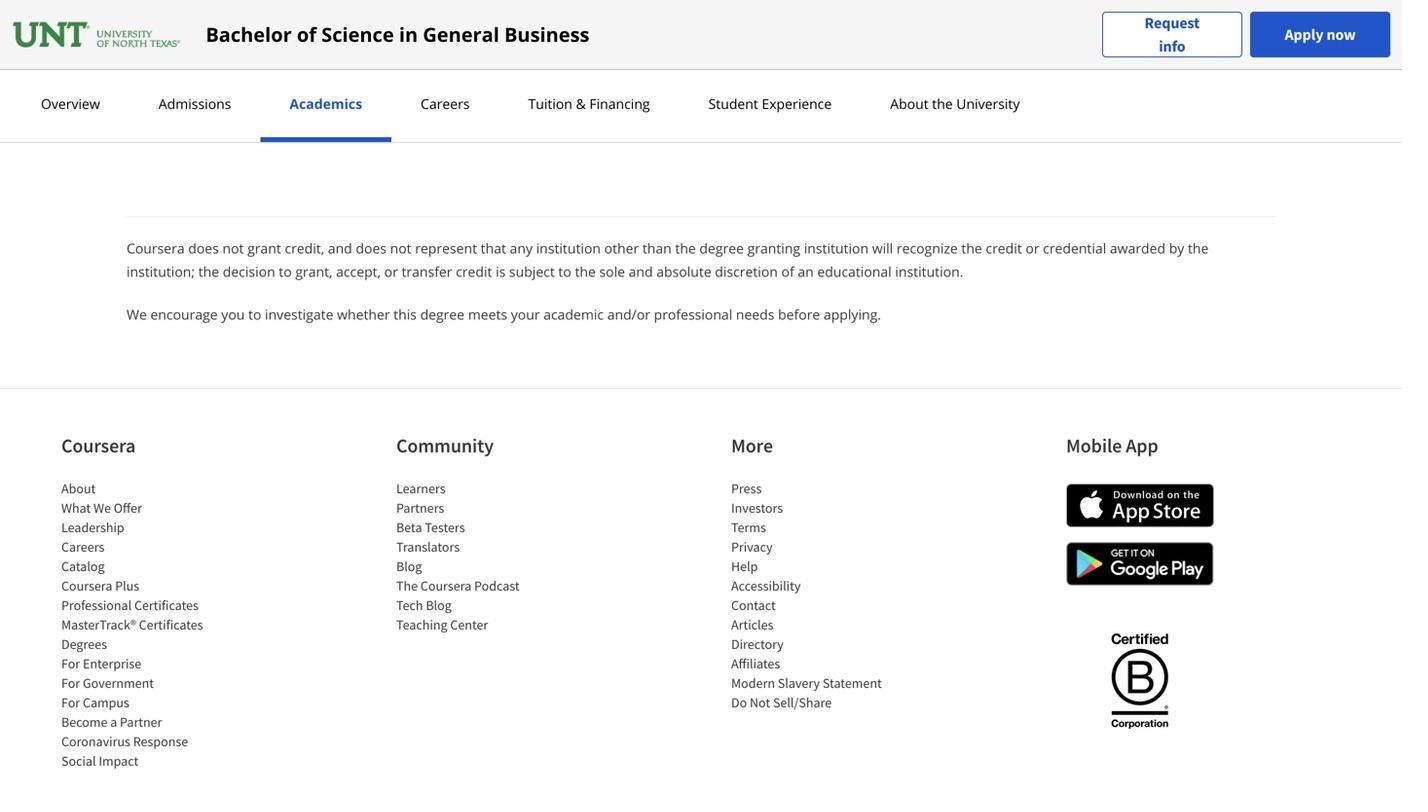 Task type: vqa. For each thing, say whether or not it's contained in the screenshot.
Press
yes



Task type: locate. For each thing, give the bounding box(es) containing it.
0 horizontal spatial and
[[328, 239, 352, 257]]

0 vertical spatial credit
[[986, 239, 1022, 257]]

coursera up 'about' link
[[61, 434, 136, 458]]

1 horizontal spatial careers link
[[415, 94, 476, 113]]

privacy
[[731, 538, 773, 556]]

the coursera podcast link
[[396, 577, 520, 595]]

request info
[[1145, 13, 1200, 56]]

about inside about what we offer leadership careers catalog coursera plus professional certificates mastertrack® certificates degrees for enterprise for government for campus become a partner coronavirus response social impact
[[61, 480, 96, 497]]

accessibility
[[731, 577, 801, 595]]

recognize
[[897, 239, 958, 257]]

blog up the
[[396, 558, 422, 575]]

coursera inside learners partners beta testers translators blog the coursera podcast tech blog teaching center
[[420, 577, 471, 595]]

0 vertical spatial careers link
[[415, 94, 476, 113]]

1 for from the top
[[61, 655, 80, 673]]

campus
[[83, 694, 129, 712]]

meets
[[468, 305, 507, 324]]

0 horizontal spatial we
[[93, 499, 111, 517]]

degrees
[[61, 636, 107, 653]]

1 list from the left
[[61, 479, 227, 771]]

investors
[[731, 499, 783, 517]]

certificates
[[134, 597, 199, 614], [139, 616, 203, 634]]

we up leadership
[[93, 499, 111, 517]]

catalog
[[61, 558, 105, 575]]

0 horizontal spatial not
[[222, 239, 244, 257]]

become
[[61, 714, 107, 731]]

privacy link
[[731, 538, 773, 556]]

for down 'degrees'
[[61, 655, 80, 673]]

the
[[932, 94, 953, 113], [675, 239, 696, 257], [961, 239, 982, 257], [1188, 239, 1209, 257], [198, 262, 219, 281], [575, 262, 596, 281]]

1 vertical spatial careers link
[[61, 538, 104, 556]]

certificates up "mastertrack® certificates" link
[[134, 597, 199, 614]]

1 horizontal spatial blog
[[426, 597, 452, 614]]

coursera
[[127, 239, 185, 257], [61, 434, 136, 458], [61, 577, 112, 595], [420, 577, 471, 595]]

or right accept,
[[384, 262, 398, 281]]

coursera plus link
[[61, 577, 139, 595]]

1 horizontal spatial we
[[127, 305, 147, 324]]

1 horizontal spatial or
[[1026, 239, 1039, 257]]

catalog link
[[61, 558, 105, 575]]

to right you
[[248, 305, 261, 324]]

about the university
[[890, 94, 1020, 113]]

0 vertical spatial and
[[328, 239, 352, 257]]

1 horizontal spatial institution
[[804, 239, 869, 257]]

1 vertical spatial about
[[61, 480, 96, 497]]

not up decision
[[222, 239, 244, 257]]

for campus link
[[61, 694, 129, 712]]

careers down general
[[421, 94, 470, 113]]

0 vertical spatial of
[[297, 21, 316, 48]]

1 vertical spatial for
[[61, 675, 80, 692]]

social
[[61, 753, 96, 770]]

apply now
[[1285, 25, 1356, 44]]

0 horizontal spatial does
[[188, 239, 219, 257]]

0 horizontal spatial institution
[[536, 239, 601, 257]]

this
[[394, 305, 417, 324]]

careers link up catalog link
[[61, 538, 104, 556]]

and
[[328, 239, 352, 257], [629, 262, 653, 281]]

impact
[[99, 753, 138, 770]]

1 vertical spatial of
[[781, 262, 794, 281]]

1 horizontal spatial about
[[890, 94, 928, 113]]

we inside about what we offer leadership careers catalog coursera plus professional certificates mastertrack® certificates degrees for enterprise for government for campus become a partner coronavirus response social impact
[[93, 499, 111, 517]]

list containing about
[[61, 479, 227, 771]]

articles
[[731, 616, 773, 634]]

institution up educational
[[804, 239, 869, 257]]

does up institution;
[[188, 239, 219, 257]]

logo of certified b corporation image
[[1100, 622, 1180, 739]]

not up the transfer
[[390, 239, 411, 257]]

of left an
[[781, 262, 794, 281]]

0 vertical spatial degree
[[699, 239, 744, 257]]

coursera does not grant credit, and does not represent that any institution other than the degree granting institution will recognize the credit or credential awarded by the institution; the decision to grant, accept, or transfer credit is subject to the sole and absolute discretion of an educational institution.
[[127, 239, 1209, 281]]

in
[[399, 21, 418, 48]]

does up accept,
[[356, 239, 387, 257]]

coursera down catalog link
[[61, 577, 112, 595]]

1 horizontal spatial careers
[[421, 94, 470, 113]]

2 not from the left
[[390, 239, 411, 257]]

2 institution from the left
[[804, 239, 869, 257]]

articles link
[[731, 616, 773, 634]]

1 horizontal spatial list
[[396, 479, 562, 635]]

translators link
[[396, 538, 460, 556]]

a
[[110, 714, 117, 731]]

directory
[[731, 636, 784, 653]]

app
[[1126, 434, 1158, 458]]

mobile
[[1066, 434, 1122, 458]]

modern slavery statement link
[[731, 675, 882, 692]]

to right subject
[[558, 262, 571, 281]]

of inside coursera does not grant credit, and does not represent that any institution other than the degree granting institution will recognize the credit or credential awarded by the institution; the decision to grant, accept, or transfer credit is subject to the sole and absolute discretion of an educational institution.
[[781, 262, 794, 281]]

1 vertical spatial degree
[[420, 305, 465, 324]]

encourage
[[150, 305, 218, 324]]

2 horizontal spatial list
[[731, 479, 897, 713]]

0 horizontal spatial careers link
[[61, 538, 104, 556]]

admissions link
[[153, 94, 237, 113]]

1 horizontal spatial credit
[[986, 239, 1022, 257]]

affiliates
[[731, 655, 780, 673]]

and down 'than'
[[629, 262, 653, 281]]

contact link
[[731, 597, 776, 614]]

0 vertical spatial or
[[1026, 239, 1039, 257]]

credit left is
[[456, 262, 492, 281]]

0 horizontal spatial list
[[61, 479, 227, 771]]

offer
[[114, 499, 142, 517]]

university of north texas image
[[12, 19, 182, 50]]

1 vertical spatial and
[[629, 262, 653, 281]]

not
[[222, 239, 244, 257], [390, 239, 411, 257]]

grant
[[247, 239, 281, 257]]

careers inside about what we offer leadership careers catalog coursera plus professional certificates mastertrack® certificates degrees for enterprise for government for campus become a partner coronavirus response social impact
[[61, 538, 104, 556]]

1 horizontal spatial does
[[356, 239, 387, 257]]

mastertrack® certificates link
[[61, 616, 203, 634]]

press
[[731, 480, 762, 497]]

list for community
[[396, 479, 562, 635]]

blog up teaching center link
[[426, 597, 452, 614]]

coursera up institution;
[[127, 239, 185, 257]]

list containing press
[[731, 479, 897, 713]]

institution;
[[127, 262, 195, 281]]

absolute
[[656, 262, 711, 281]]

awarded
[[1110, 239, 1165, 257]]

credit left credential
[[986, 239, 1022, 257]]

other
[[604, 239, 639, 257]]

investors link
[[731, 499, 783, 517]]

for up for campus link
[[61, 675, 80, 692]]

1 vertical spatial certificates
[[139, 616, 203, 634]]

credential
[[1043, 239, 1106, 257]]

to
[[279, 262, 292, 281], [558, 262, 571, 281], [248, 305, 261, 324]]

list containing learners
[[396, 479, 562, 635]]

0 vertical spatial blog
[[396, 558, 422, 575]]

translators
[[396, 538, 460, 556]]

and up accept,
[[328, 239, 352, 257]]

2 horizontal spatial to
[[558, 262, 571, 281]]

careers up catalog link
[[61, 538, 104, 556]]

0 horizontal spatial degree
[[420, 305, 465, 324]]

overview
[[41, 94, 100, 113]]

we encourage you to investigate whether this degree meets your academic and/or professional needs before applying.
[[127, 305, 881, 324]]

degree
[[699, 239, 744, 257], [420, 305, 465, 324]]

do
[[731, 694, 747, 712]]

request info button
[[1102, 11, 1242, 58]]

&
[[576, 94, 586, 113]]

degree inside coursera does not grant credit, and does not represent that any institution other than the degree granting institution will recognize the credit or credential awarded by the institution; the decision to grant, accept, or transfer credit is subject to the sole and absolute discretion of an educational institution.
[[699, 239, 744, 257]]

experience
[[762, 94, 832, 113]]

credit,
[[285, 239, 324, 257]]

2 vertical spatial for
[[61, 694, 80, 712]]

degree right the 'this'
[[420, 305, 465, 324]]

degrees link
[[61, 636, 107, 653]]

1 vertical spatial careers
[[61, 538, 104, 556]]

1 horizontal spatial degree
[[699, 239, 744, 257]]

degree up discretion
[[699, 239, 744, 257]]

statement
[[823, 675, 882, 692]]

1 does from the left
[[188, 239, 219, 257]]

coursera up tech blog link
[[420, 577, 471, 595]]

blog
[[396, 558, 422, 575], [426, 597, 452, 614]]

response
[[133, 733, 188, 751]]

1 horizontal spatial of
[[781, 262, 794, 281]]

3 list from the left
[[731, 479, 897, 713]]

the right recognize
[[961, 239, 982, 257]]

science
[[321, 21, 394, 48]]

admissions
[[158, 94, 231, 113]]

coursera inside about what we offer leadership careers catalog coursera plus professional certificates mastertrack® certificates degrees for enterprise for government for campus become a partner coronavirus response social impact
[[61, 577, 112, 595]]

or left credential
[[1026, 239, 1039, 257]]

1 horizontal spatial and
[[629, 262, 653, 281]]

and/or
[[607, 305, 650, 324]]

professional certificates link
[[61, 597, 199, 614]]

about left "university"
[[890, 94, 928, 113]]

the left decision
[[198, 262, 219, 281]]

the up "absolute"
[[675, 239, 696, 257]]

now
[[1327, 25, 1356, 44]]

of left the science
[[297, 21, 316, 48]]

about
[[890, 94, 928, 113], [61, 480, 96, 497]]

0 horizontal spatial careers
[[61, 538, 104, 556]]

applying.
[[824, 305, 881, 324]]

about up what
[[61, 480, 96, 497]]

institution up subject
[[536, 239, 601, 257]]

1 vertical spatial we
[[93, 499, 111, 517]]

professional
[[654, 305, 732, 324]]

1 horizontal spatial not
[[390, 239, 411, 257]]

we left the encourage
[[127, 305, 147, 324]]

what we offer link
[[61, 499, 142, 517]]

learners partners beta testers translators blog the coursera podcast tech blog teaching center
[[396, 480, 520, 634]]

0 horizontal spatial credit
[[456, 262, 492, 281]]

to left grant,
[[279, 262, 292, 281]]

careers link down general
[[415, 94, 476, 113]]

overview link
[[35, 94, 106, 113]]

get it on google play image
[[1066, 542, 1214, 586]]

download on the app store image
[[1066, 484, 1214, 528]]

0 vertical spatial about
[[890, 94, 928, 113]]

0 horizontal spatial or
[[384, 262, 398, 281]]

needs
[[736, 305, 774, 324]]

government
[[83, 675, 154, 692]]

0 vertical spatial for
[[61, 655, 80, 673]]

learners
[[396, 480, 446, 497]]

list
[[61, 479, 227, 771], [396, 479, 562, 635], [731, 479, 897, 713]]

before
[[778, 305, 820, 324]]

any
[[510, 239, 533, 257]]

careers link for leadership link
[[61, 538, 104, 556]]

2 list from the left
[[396, 479, 562, 635]]

certificates down 'professional certificates' link
[[139, 616, 203, 634]]

0 horizontal spatial about
[[61, 480, 96, 497]]

for up become
[[61, 694, 80, 712]]

enterprise
[[83, 655, 141, 673]]



Task type: describe. For each thing, give the bounding box(es) containing it.
about for about what we offer leadership careers catalog coursera plus professional certificates mastertrack® certificates degrees for enterprise for government for campus become a partner coronavirus response social impact
[[61, 480, 96, 497]]

press investors terms privacy help accessibility contact articles directory affiliates modern slavery statement do not sell/share
[[731, 480, 882, 712]]

podcast
[[474, 577, 520, 595]]

terms
[[731, 519, 766, 536]]

academic
[[543, 305, 604, 324]]

mastertrack®
[[61, 616, 136, 634]]

bachelor of science in general business
[[206, 21, 590, 48]]

0 vertical spatial certificates
[[134, 597, 199, 614]]

not
[[750, 694, 770, 712]]

help link
[[731, 558, 758, 575]]

modern
[[731, 675, 775, 692]]

0 horizontal spatial blog
[[396, 558, 422, 575]]

2 for from the top
[[61, 675, 80, 692]]

the right by
[[1188, 239, 1209, 257]]

3 for from the top
[[61, 694, 80, 712]]

1 institution from the left
[[536, 239, 601, 257]]

financing
[[589, 94, 650, 113]]

will
[[872, 239, 893, 257]]

more
[[731, 434, 773, 458]]

0 horizontal spatial of
[[297, 21, 316, 48]]

1 vertical spatial blog
[[426, 597, 452, 614]]

general
[[423, 21, 499, 48]]

coronavirus
[[61, 733, 130, 751]]

partners link
[[396, 499, 444, 517]]

2 does from the left
[[356, 239, 387, 257]]

institution.
[[895, 262, 963, 281]]

academics
[[290, 94, 362, 113]]

coursera inside coursera does not grant credit, and does not represent that any institution other than the degree granting institution will recognize the credit or credential awarded by the institution; the decision to grant, accept, or transfer credit is subject to the sole and absolute discretion of an educational institution.
[[127, 239, 185, 257]]

represent
[[415, 239, 477, 257]]

educational
[[817, 262, 892, 281]]

partners
[[396, 499, 444, 517]]

beta
[[396, 519, 422, 536]]

you
[[221, 305, 245, 324]]

about link
[[61, 480, 96, 497]]

leadership link
[[61, 519, 124, 536]]

partner
[[120, 714, 162, 731]]

list for more
[[731, 479, 897, 713]]

0 vertical spatial careers
[[421, 94, 470, 113]]

careers link for the academics link
[[415, 94, 476, 113]]

mobile app
[[1066, 434, 1158, 458]]

decision
[[223, 262, 275, 281]]

request
[[1145, 13, 1200, 33]]

tuition
[[528, 94, 572, 113]]

subject
[[509, 262, 555, 281]]

about the university link
[[884, 94, 1026, 113]]

learners link
[[396, 480, 446, 497]]

bachelor
[[206, 21, 292, 48]]

apply
[[1285, 25, 1324, 44]]

leadership
[[61, 519, 124, 536]]

blog link
[[396, 558, 422, 575]]

tuition & financing link
[[522, 94, 656, 113]]

the left "sole"
[[575, 262, 596, 281]]

do not sell/share link
[[731, 694, 832, 712]]

1 horizontal spatial to
[[279, 262, 292, 281]]

teaching center link
[[396, 616, 488, 634]]

student experience
[[708, 94, 832, 113]]

for government link
[[61, 675, 154, 692]]

directory link
[[731, 636, 784, 653]]

sell/share
[[773, 694, 832, 712]]

apply now button
[[1250, 12, 1390, 57]]

investigate
[[265, 305, 333, 324]]

community
[[396, 434, 494, 458]]

that
[[481, 239, 506, 257]]

professional
[[61, 597, 132, 614]]

whether
[[337, 305, 390, 324]]

1 vertical spatial credit
[[456, 262, 492, 281]]

0 horizontal spatial to
[[248, 305, 261, 324]]

academics link
[[284, 94, 368, 113]]

granting
[[747, 239, 800, 257]]

about what we offer leadership careers catalog coursera plus professional certificates mastertrack® certificates degrees for enterprise for government for campus become a partner coronavirus response social impact
[[61, 480, 203, 770]]

become a partner link
[[61, 714, 162, 731]]

tech blog link
[[396, 597, 452, 614]]

than
[[642, 239, 672, 257]]

beta testers link
[[396, 519, 465, 536]]

the
[[396, 577, 418, 595]]

0 vertical spatial we
[[127, 305, 147, 324]]

accept,
[[336, 262, 381, 281]]

terms link
[[731, 519, 766, 536]]

discretion
[[715, 262, 778, 281]]

testers
[[425, 519, 465, 536]]

about for about the university
[[890, 94, 928, 113]]

1 vertical spatial or
[[384, 262, 398, 281]]

for enterprise link
[[61, 655, 141, 673]]

social impact link
[[61, 753, 138, 770]]

business
[[504, 21, 590, 48]]

university
[[956, 94, 1020, 113]]

the left "university"
[[932, 94, 953, 113]]

list for coursera
[[61, 479, 227, 771]]

1 not from the left
[[222, 239, 244, 257]]

grant,
[[295, 262, 332, 281]]

sole
[[599, 262, 625, 281]]

student
[[708, 94, 758, 113]]



